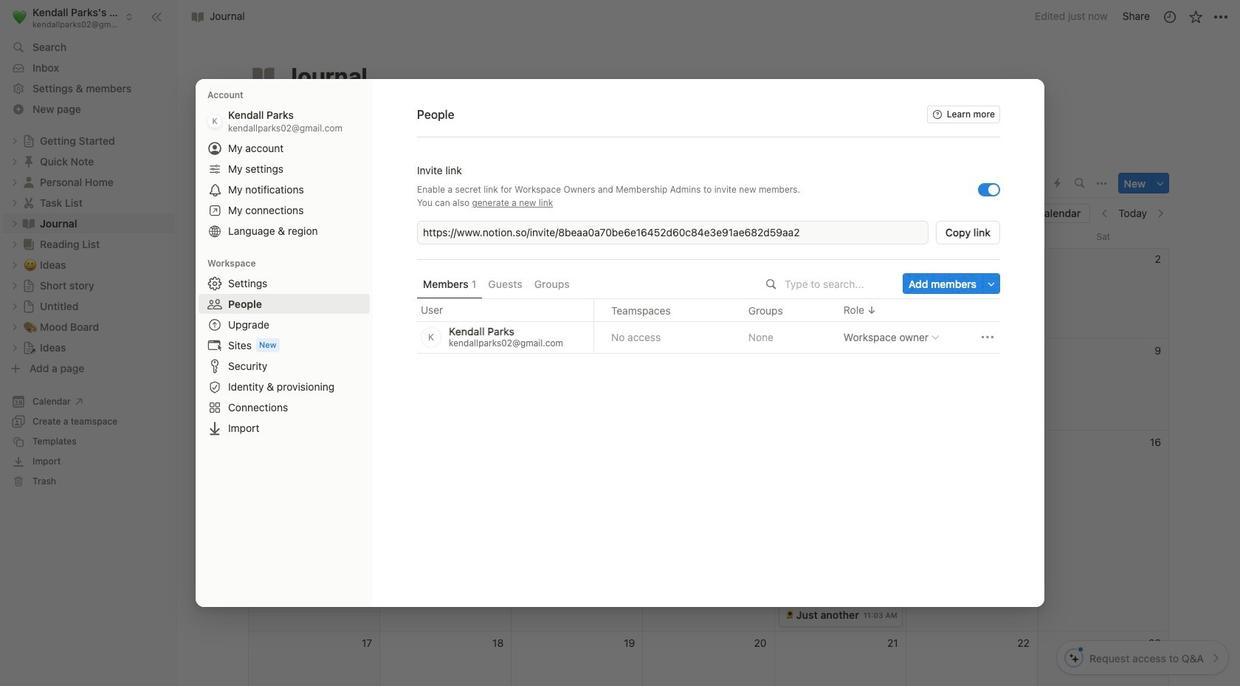 Task type: vqa. For each thing, say whether or not it's contained in the screenshot.
menu
no



Task type: describe. For each thing, give the bounding box(es) containing it.
Type to search... text field
[[785, 278, 893, 290]]

💚 image
[[13, 8, 27, 26]]

close sidebar image
[[151, 11, 163, 23]]

updates image
[[1163, 9, 1178, 24]]

change page icon image
[[250, 63, 277, 89]]

create and view automations image
[[1055, 178, 1062, 189]]



Task type: locate. For each thing, give the bounding box(es) containing it.
None text field
[[423, 225, 926, 240]]

next month image
[[1156, 209, 1166, 219]]

favorite image
[[1189, 9, 1204, 24]]

type to search... image
[[767, 279, 777, 290]]

tab list
[[248, 169, 983, 198]]

previous month image
[[1101, 209, 1111, 219]]

🌻 image
[[786, 609, 795, 621]]



